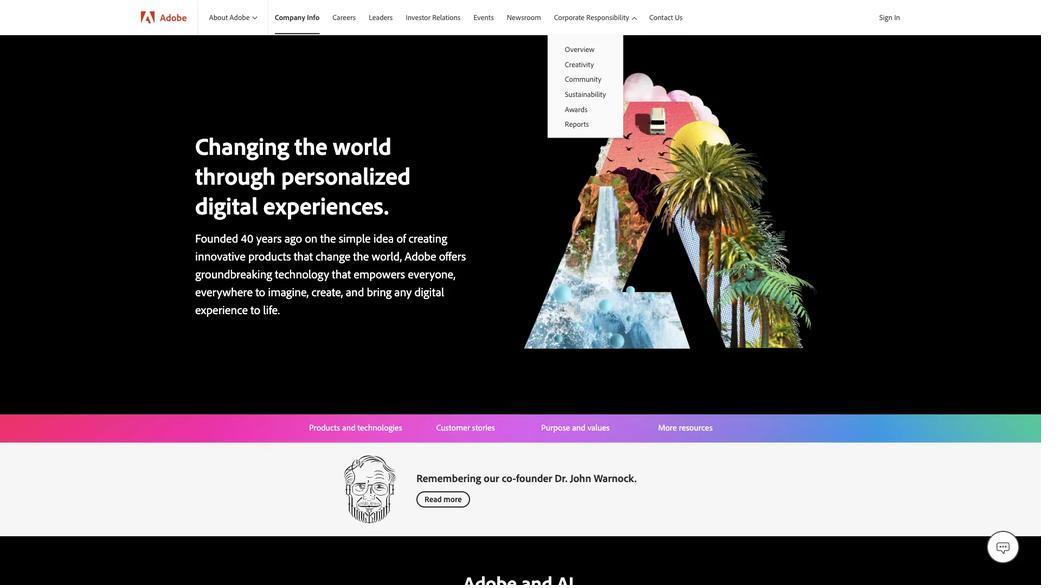 Task type: locate. For each thing, give the bounding box(es) containing it.
and for products
[[342, 423, 356, 434]]

leaders
[[369, 12, 393, 22]]

reports
[[565, 119, 589, 129]]

about adobe
[[209, 13, 250, 22]]

investor relations
[[406, 12, 461, 22]]

company info link
[[268, 0, 326, 35]]

in
[[895, 12, 901, 22]]

adobe
[[160, 11, 187, 23], [230, 13, 250, 22]]

and right products
[[342, 423, 356, 434]]

purpose and values
[[542, 423, 610, 434]]

and
[[346, 285, 364, 300], [342, 423, 356, 434], [573, 423, 586, 434]]

adobe left about on the top of page
[[160, 11, 187, 23]]

products
[[309, 423, 340, 434]]

1 vertical spatial digital
[[415, 285, 444, 300]]

creativity
[[565, 59, 594, 69]]

the left world
[[295, 131, 328, 161]]

adobe right about on the top of page
[[230, 13, 250, 22]]

changing
[[195, 131, 289, 161]]

to up life.
[[256, 285, 265, 300]]

purpose
[[542, 423, 571, 434]]

2 vertical spatial the
[[353, 249, 369, 264]]

the right on
[[320, 231, 336, 246]]

change
[[316, 249, 351, 264]]

remembering our co-founder dr. john warnock.
[[417, 472, 637, 486]]

and left bring
[[346, 285, 364, 300]]

investor
[[406, 12, 431, 22]]

empowers
[[354, 267, 405, 282]]

warnock.
[[594, 472, 637, 486]]

overview link
[[548, 42, 624, 57]]

community link
[[548, 72, 624, 87]]

contact
[[650, 12, 674, 22]]

and for purpose
[[573, 423, 586, 434]]

that down change
[[332, 267, 351, 282]]

customer stories
[[436, 423, 495, 434]]

0 horizontal spatial digital
[[195, 191, 258, 221]]

read
[[425, 495, 442, 505]]

customer stories link
[[436, 423, 495, 434]]

founder
[[516, 472, 553, 486]]

our
[[484, 472, 500, 486]]

digital
[[195, 191, 258, 221], [415, 285, 444, 300]]

personalized
[[281, 161, 411, 191]]

to left life.
[[251, 302, 261, 318]]

0 vertical spatial the
[[295, 131, 328, 161]]

adobe inside dropdown button
[[230, 13, 250, 22]]

awards
[[565, 104, 588, 114]]

digital inside founded 40 years ago on the simple idea of creating innovative products that change the world, adobe offers groundbreaking technology that empowers everyone, everywhere to imagine, create, and bring any digital experience to life.
[[415, 285, 444, 300]]

experience
[[195, 302, 248, 318]]

corporate responsibility button
[[548, 0, 643, 35]]

more resources link
[[659, 423, 713, 434]]

that up technology
[[294, 249, 313, 264]]

the down simple
[[353, 249, 369, 264]]

ago
[[285, 231, 302, 246]]

overview
[[565, 44, 595, 54]]

life.
[[263, 302, 280, 318]]

customer
[[436, 423, 470, 434]]

1 horizontal spatial adobe
[[230, 13, 250, 22]]

the inside changing the world through personalized digital experiences.
[[295, 131, 328, 161]]

dr.
[[555, 472, 568, 486]]

group
[[548, 35, 624, 138]]

company info
[[275, 12, 320, 22]]

events
[[474, 12, 494, 22]]

0 vertical spatial digital
[[195, 191, 258, 221]]

1 vertical spatial that
[[332, 267, 351, 282]]

through
[[195, 161, 276, 191]]

that
[[294, 249, 313, 264], [332, 267, 351, 282]]

everyone,
[[408, 267, 456, 282]]

everywhere
[[195, 285, 253, 300]]

company
[[275, 12, 305, 22]]

digital down everyone,
[[415, 285, 444, 300]]

the
[[295, 131, 328, 161], [320, 231, 336, 246], [353, 249, 369, 264]]

1 horizontal spatial digital
[[415, 285, 444, 300]]

and left values
[[573, 423, 586, 434]]

digital up founded on the left top of the page
[[195, 191, 258, 221]]

awards link
[[548, 102, 624, 117]]

founded
[[195, 231, 238, 246]]

founded 40 years ago on the simple idea of creating innovative products that change the world, adobe offers groundbreaking technology that empowers everyone, everywhere to imagine, create, and bring any digital experience to life.
[[195, 231, 466, 318]]

more
[[659, 423, 677, 434]]

newsroom
[[507, 12, 541, 22]]

offers
[[439, 249, 466, 264]]

0 vertical spatial that
[[294, 249, 313, 264]]

products and technologies
[[309, 423, 403, 434]]

corporate responsibility
[[554, 13, 630, 22]]



Task type: describe. For each thing, give the bounding box(es) containing it.
imagine,
[[268, 285, 309, 300]]

contact us
[[650, 12, 683, 22]]

40
[[241, 231, 254, 246]]

resources
[[679, 423, 713, 434]]

changing the world through personalized digital experiences.
[[195, 131, 411, 221]]

0 horizontal spatial that
[[294, 249, 313, 264]]

group containing overview
[[548, 35, 624, 138]]

corporate
[[554, 13, 585, 22]]

creating
[[409, 231, 447, 246]]

adobe link
[[130, 0, 198, 35]]

us
[[675, 12, 683, 22]]

purpose and values link
[[542, 423, 610, 434]]

community
[[565, 74, 602, 84]]

1 vertical spatial to
[[251, 302, 261, 318]]

0 vertical spatial to
[[256, 285, 265, 300]]

creativity link
[[548, 57, 624, 72]]

about adobe button
[[198, 0, 268, 35]]

info
[[307, 12, 320, 22]]

careers
[[333, 12, 356, 22]]

world, adobe
[[372, 249, 437, 264]]

and inside founded 40 years ago on the simple idea of creating innovative products that change the world, adobe offers groundbreaking technology that empowers everyone, everywhere to imagine, create, and bring any digital experience to life.
[[346, 285, 364, 300]]

bring
[[367, 285, 392, 300]]

sign in
[[880, 12, 901, 22]]

leaders link
[[362, 0, 400, 35]]

remembering
[[417, 472, 482, 486]]

sustainability
[[565, 89, 606, 99]]

reports link
[[548, 117, 624, 132]]

read more
[[425, 495, 462, 505]]

relations
[[433, 12, 461, 22]]

values
[[588, 423, 610, 434]]

create,
[[312, 285, 343, 300]]

more
[[444, 495, 462, 505]]

on
[[305, 231, 318, 246]]

experiences.
[[263, 191, 389, 221]]

simple
[[339, 231, 371, 246]]

events link
[[467, 0, 501, 35]]

digital inside changing the world through personalized digital experiences.
[[195, 191, 258, 221]]

contact us link
[[643, 0, 689, 35]]

more resources
[[659, 423, 713, 434]]

responsibility
[[587, 13, 630, 22]]

read more link
[[417, 492, 470, 508]]

sign
[[880, 12, 893, 22]]

investor relations link
[[400, 0, 467, 35]]

world
[[333, 131, 392, 161]]

stories
[[472, 423, 495, 434]]

1 horizontal spatial that
[[332, 267, 351, 282]]

careers link
[[326, 0, 362, 35]]

sign in button
[[878, 8, 903, 27]]

products
[[248, 249, 291, 264]]

sustainability link
[[548, 87, 624, 102]]

john
[[570, 472, 592, 486]]

of
[[397, 231, 406, 246]]

1 vertical spatial the
[[320, 231, 336, 246]]

co-
[[502, 472, 517, 486]]

technology
[[275, 267, 329, 282]]

products and technologies link
[[309, 423, 403, 434]]

newsroom link
[[501, 0, 548, 35]]

0 horizontal spatial adobe
[[160, 11, 187, 23]]

years
[[256, 231, 282, 246]]

any
[[395, 285, 412, 300]]

idea
[[374, 231, 394, 246]]

about
[[209, 13, 228, 22]]

groundbreaking
[[195, 267, 272, 282]]

technologies
[[358, 423, 403, 434]]

innovative
[[195, 249, 246, 264]]



Task type: vqa. For each thing, say whether or not it's contained in the screenshot.
the Acrobat Image to the right
no



